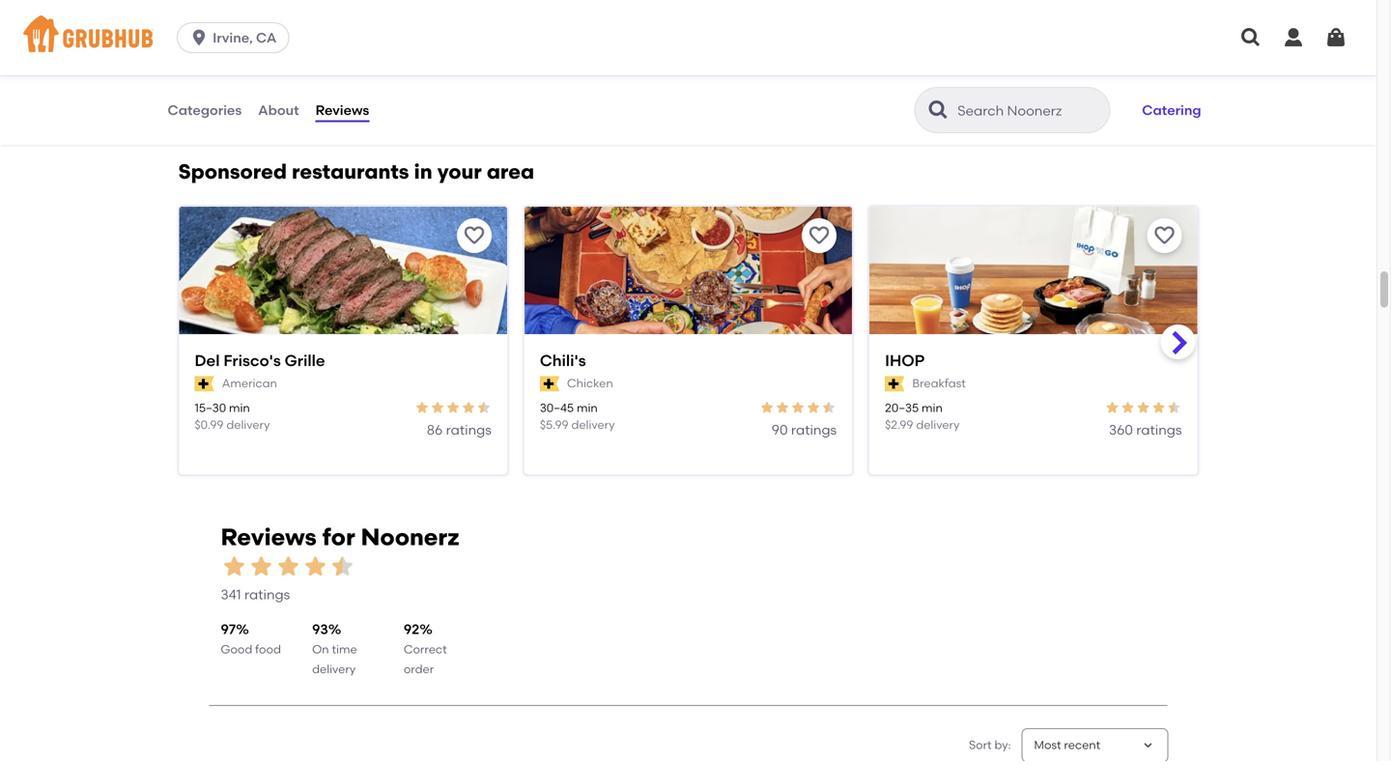 Task type: vqa. For each thing, say whether or not it's contained in the screenshot.
of in the Two Eggs Poached in a Spiced Tomato Pepper Sauce,  Feta Cheese, Eggplant Cubes, With a side of Tahini, Side Salad And Challah Bread.  Garnished with Parsley
no



Task type: locate. For each thing, give the bounding box(es) containing it.
about
[[258, 102, 299, 118]]

delivery right $2.99
[[916, 418, 960, 432]]

2 horizontal spatial min
[[922, 401, 943, 415]]

delivery down time
[[312, 662, 356, 676]]

catering button
[[1134, 89, 1210, 131]]

subscription pass image up 20–35
[[885, 376, 905, 392]]

delivery
[[226, 418, 270, 432], [571, 418, 615, 432], [916, 418, 960, 432], [312, 662, 356, 676]]

delivery for ihop
[[916, 418, 960, 432]]

1 horizontal spatial save this restaurant image
[[1153, 224, 1176, 247]]

delivery for del frisco's grille
[[226, 418, 270, 432]]

0 horizontal spatial save this restaurant image
[[463, 224, 486, 247]]

1 svg image from the left
[[1239, 26, 1263, 49]]

delivery inside the 30–45 min $5.99 delivery
[[571, 418, 615, 432]]

main navigation navigation
[[0, 0, 1377, 75]]

reviews inside button
[[315, 102, 369, 118]]

min down 'breakfast'
[[922, 401, 943, 415]]

min for ihop
[[922, 401, 943, 415]]

2 subscription pass image from the left
[[885, 376, 905, 392]]

360
[[1109, 422, 1133, 438]]

0 horizontal spatial subscription pass image
[[195, 376, 214, 392]]

93
[[312, 621, 328, 638]]

area
[[487, 160, 534, 184]]

chili's
[[540, 351, 586, 370]]

sort by:
[[969, 738, 1011, 752]]

1 vertical spatial reviews
[[221, 523, 317, 551]]

1 horizontal spatial subscription pass image
[[885, 376, 905, 392]]

chili's link
[[540, 350, 837, 372]]

by:
[[995, 738, 1011, 752]]

1 min from the left
[[229, 401, 250, 415]]

categories
[[168, 102, 242, 118]]

0 vertical spatial reviews
[[315, 102, 369, 118]]

star icon image
[[414, 400, 430, 415], [430, 400, 445, 415], [445, 400, 461, 415], [461, 400, 476, 415], [476, 400, 492, 415], [476, 400, 492, 415], [759, 400, 775, 415], [775, 400, 790, 415], [790, 400, 806, 415], [806, 400, 821, 415], [821, 400, 837, 415], [821, 400, 837, 415], [1105, 400, 1120, 415], [1120, 400, 1136, 415], [1136, 400, 1151, 415], [1151, 400, 1167, 415], [1167, 400, 1182, 415], [1167, 400, 1182, 415], [221, 553, 248, 580], [248, 553, 275, 580], [275, 553, 302, 580], [302, 553, 329, 580], [329, 553, 356, 580], [329, 553, 356, 580]]

subscription pass image
[[195, 376, 214, 392], [885, 376, 905, 392]]

del
[[195, 351, 220, 370]]

min inside 15–30 min $0.99 delivery
[[229, 401, 250, 415]]

90 ratings
[[772, 422, 837, 438]]

2 horizontal spatial save this restaurant button
[[1147, 218, 1182, 253]]

0 horizontal spatial svg image
[[1239, 26, 1263, 49]]

most
[[1034, 738, 1061, 752]]

subscription pass image down del
[[195, 376, 214, 392]]

0 horizontal spatial svg image
[[189, 28, 209, 47]]

reviews
[[315, 102, 369, 118], [221, 523, 317, 551]]

min
[[229, 401, 250, 415], [577, 401, 598, 415], [922, 401, 943, 415]]

341 ratings
[[221, 587, 290, 603]]

irvine, ca
[[213, 29, 277, 46]]

ratings
[[446, 422, 492, 438], [791, 422, 837, 438], [1136, 422, 1182, 438], [244, 587, 290, 603]]

1 save this restaurant image from the left
[[463, 224, 486, 247]]

save this restaurant button
[[457, 218, 492, 253], [802, 218, 837, 253], [1147, 218, 1182, 253]]

1 horizontal spatial svg image
[[1325, 26, 1348, 49]]

delivery inside 93 on time delivery
[[312, 662, 356, 676]]

$2.99
[[885, 418, 913, 432]]

2 min from the left
[[577, 401, 598, 415]]

97 good food
[[221, 621, 281, 657]]

min down the american
[[229, 401, 250, 415]]

reviews up 341 ratings on the bottom of the page
[[221, 523, 317, 551]]

search icon image
[[927, 99, 950, 122]]

save this restaurant button for ihop
[[1147, 218, 1182, 253]]

recent
[[1064, 738, 1101, 752]]

sort
[[969, 738, 992, 752]]

2 save this restaurant button from the left
[[802, 218, 837, 253]]

save this restaurant button for chili's
[[802, 218, 837, 253]]

in
[[414, 160, 432, 184]]

15–30
[[195, 401, 226, 415]]

save this restaurant image for ihop
[[1153, 224, 1176, 247]]

american
[[222, 376, 277, 390]]

save this restaurant image
[[463, 224, 486, 247], [1153, 224, 1176, 247]]

3 save this restaurant button from the left
[[1147, 218, 1182, 253]]

min inside the 30–45 min $5.99 delivery
[[577, 401, 598, 415]]

chicken
[[567, 376, 613, 390]]

ihop link
[[885, 350, 1182, 372]]

1 save this restaurant button from the left
[[457, 218, 492, 253]]

min inside 20–35 min $2.99 delivery
[[922, 401, 943, 415]]

min down chicken
[[577, 401, 598, 415]]

chili's logo image
[[524, 207, 852, 369]]

0 horizontal spatial save this restaurant button
[[457, 218, 492, 253]]

delivery inside 20–35 min $2.99 delivery
[[916, 418, 960, 432]]

92 correct order
[[404, 621, 447, 676]]

del frisco's grille logo image
[[179, 207, 507, 369]]

reviews up restaurants
[[315, 102, 369, 118]]

save this restaurant image for del frisco's grille
[[463, 224, 486, 247]]

1 horizontal spatial min
[[577, 401, 598, 415]]

delivery right $0.99 at the left bottom of the page
[[226, 418, 270, 432]]

sponsored
[[178, 160, 287, 184]]

delivery right $5.99 at the bottom of page
[[571, 418, 615, 432]]

Search Noonerz search field
[[956, 101, 1104, 120]]

save this restaurant button for del frisco's grille
[[457, 218, 492, 253]]

0 horizontal spatial min
[[229, 401, 250, 415]]

svg image
[[1239, 26, 1263, 49], [1282, 26, 1305, 49]]

order
[[404, 662, 434, 676]]

svg image
[[1325, 26, 1348, 49], [189, 28, 209, 47]]

delivery inside 15–30 min $0.99 delivery
[[226, 418, 270, 432]]

ratings right 360
[[1136, 422, 1182, 438]]

2 save this restaurant image from the left
[[1153, 224, 1176, 247]]

delivery for chili's
[[571, 418, 615, 432]]

min for del frisco's grille
[[229, 401, 250, 415]]

ratings right 90
[[791, 422, 837, 438]]

1 horizontal spatial svg image
[[1282, 26, 1305, 49]]

3 min from the left
[[922, 401, 943, 415]]

$0.99
[[195, 418, 224, 432]]

86 ratings
[[427, 422, 492, 438]]

1 horizontal spatial save this restaurant button
[[802, 218, 837, 253]]

your
[[437, 160, 482, 184]]

ratings right 341
[[244, 587, 290, 603]]

irvine,
[[213, 29, 253, 46]]

ratings right 86
[[446, 422, 492, 438]]

93 on time delivery
[[312, 621, 357, 676]]

1 subscription pass image from the left
[[195, 376, 214, 392]]

del frisco's grille link
[[195, 350, 492, 372]]

about button
[[257, 75, 300, 145]]

min for chili's
[[577, 401, 598, 415]]



Task type: describe. For each thing, give the bounding box(es) containing it.
reviews for reviews
[[315, 102, 369, 118]]

30–45 min $5.99 delivery
[[540, 401, 615, 432]]

time
[[332, 643, 357, 657]]

del frisco's grille
[[195, 351, 325, 370]]

20–35 min $2.99 delivery
[[885, 401, 960, 432]]

irvine, ca button
[[177, 22, 297, 53]]

svg image inside irvine, ca button
[[189, 28, 209, 47]]

97
[[221, 621, 236, 638]]

most recent
[[1034, 738, 1101, 752]]

noonerz
[[361, 523, 459, 551]]

good
[[221, 643, 252, 657]]

subscription pass image
[[540, 376, 559, 392]]

frisco's
[[223, 351, 281, 370]]

Sort by: field
[[1034, 737, 1101, 754]]

ihop
[[885, 351, 925, 370]]

ihop logo image
[[870, 207, 1197, 369]]

caret down icon image
[[1140, 738, 1156, 753]]

90
[[772, 422, 788, 438]]

subscription pass image for del frisco's grille
[[195, 376, 214, 392]]

ratings for ihop
[[1136, 422, 1182, 438]]

15–30 min $0.99 delivery
[[195, 401, 270, 432]]

reviews for reviews for noonerz
[[221, 523, 317, 551]]

for
[[322, 523, 355, 551]]

86
[[427, 422, 443, 438]]

30–45
[[540, 401, 574, 415]]

ratings for chili's
[[791, 422, 837, 438]]

correct
[[404, 643, 447, 657]]

2 svg image from the left
[[1282, 26, 1305, 49]]

sponsored restaurants in your area
[[178, 160, 534, 184]]

20–35
[[885, 401, 919, 415]]

breakfast
[[912, 376, 966, 390]]

restaurants
[[292, 160, 409, 184]]

grille
[[285, 351, 325, 370]]

subscription pass image for ihop
[[885, 376, 905, 392]]

reviews for noonerz
[[221, 523, 459, 551]]

360 ratings
[[1109, 422, 1182, 438]]

reviews button
[[315, 75, 370, 145]]

categories button
[[167, 75, 243, 145]]

ca
[[256, 29, 277, 46]]

save this restaurant image
[[808, 224, 831, 247]]

$5.99
[[540, 418, 569, 432]]

catering
[[1142, 102, 1201, 118]]

ratings for del frisco's grille
[[446, 422, 492, 438]]

341
[[221, 587, 241, 603]]

92
[[404, 621, 419, 638]]

on
[[312, 643, 329, 657]]

food
[[255, 643, 281, 657]]



